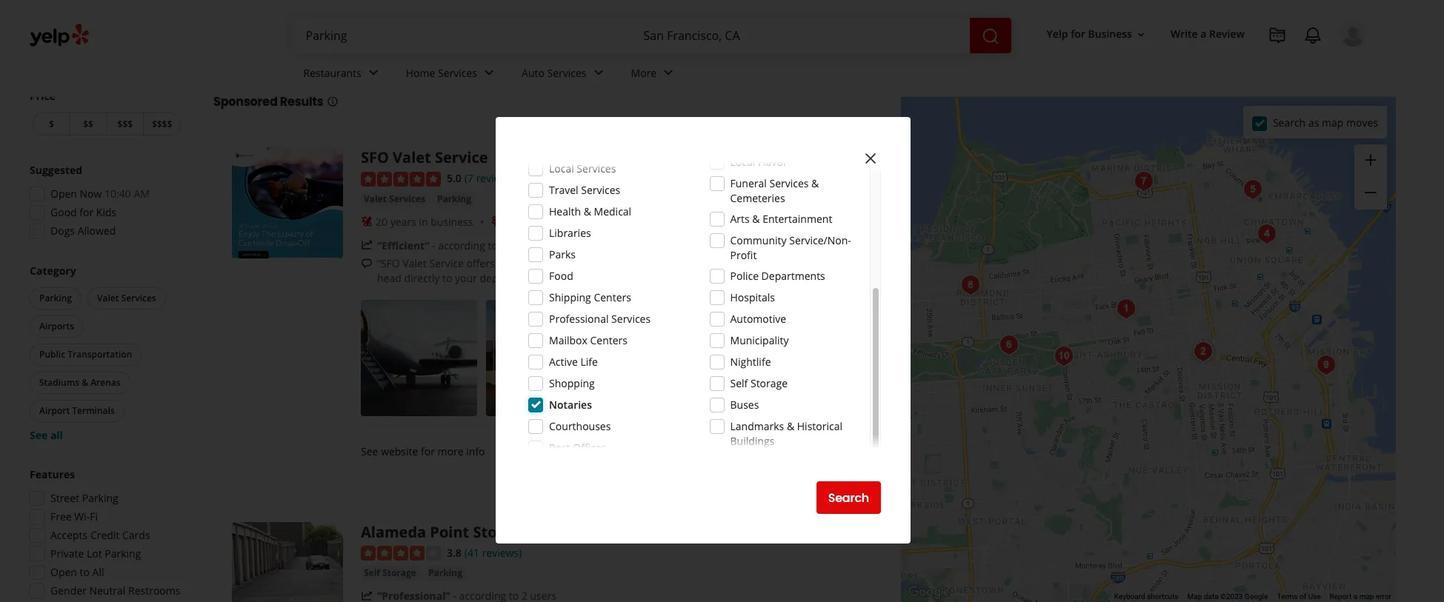 Task type: vqa. For each thing, say whether or not it's contained in the screenshot.
Family-Owned & Operated on the left top
yes



Task type: locate. For each thing, give the bounding box(es) containing it.
near
[[386, 53, 429, 77]]

2 horizontal spatial 24 chevron down v2 image
[[660, 64, 678, 82]]

san
[[432, 53, 466, 77]]

map left error
[[1360, 593, 1374, 601]]

offices
[[573, 441, 606, 455]]

0 vertical spatial 16 info v2 image
[[860, 61, 872, 73]]

to left all
[[80, 565, 90, 580]]

kezar parking lot image
[[1049, 342, 1079, 371]]

self storage inside button
[[364, 567, 416, 580]]

0 horizontal spatial in
[[419, 215, 428, 229]]

1 horizontal spatial more
[[780, 271, 808, 285]]

service for sfo valet service
[[435, 147, 488, 167]]

valet services inside valet services link
[[364, 192, 425, 205]]

storage up (41 reviews) link
[[473, 522, 530, 542]]

0 vertical spatial parking button
[[434, 192, 474, 207]]

0 horizontal spatial a
[[1201, 27, 1207, 41]]

see for see website for more info
[[361, 444, 378, 458]]

0 horizontal spatial search
[[828, 489, 869, 507]]

0 horizontal spatial storage
[[382, 567, 416, 580]]

post offices
[[549, 441, 606, 455]]

16 family owned v2 image
[[491, 216, 503, 228]]

1 vertical spatial more
[[438, 444, 464, 458]]

for right yelp
[[1071, 27, 1086, 41]]

geary mall garage image
[[956, 270, 986, 300]]

to left your
[[442, 271, 452, 285]]

sfo down the at
[[591, 271, 610, 285]]

& right arts
[[752, 212, 760, 226]]

municipality
[[730, 333, 789, 348]]

(41 reviews)
[[465, 546, 522, 560]]

1 24 chevron down v2 image from the left
[[364, 64, 382, 82]]

moves
[[1347, 115, 1378, 129]]

0 vertical spatial in
[[419, 215, 428, 229]]

$
[[49, 118, 54, 130]]

auto
[[522, 66, 545, 80]]

1 vertical spatial 16 info v2 image
[[326, 96, 338, 107]]

service
[[435, 147, 488, 167], [429, 256, 464, 270], [640, 271, 674, 285]]

service down international
[[640, 271, 674, 285]]

a inside write a review link
[[1201, 27, 1207, 41]]

0 vertical spatial parking link
[[434, 192, 474, 207]]

open up good
[[50, 187, 77, 201]]

1 vertical spatial reviews)
[[482, 546, 522, 560]]

2 open from the top
[[50, 565, 77, 580]]

gender
[[50, 584, 87, 598]]

1 vertical spatial valet services button
[[87, 288, 166, 310]]

self storage down the nightlife
[[730, 376, 788, 391]]

24 chevron down v2 image for auto services
[[590, 64, 607, 82]]

see for see portfolio
[[764, 351, 781, 365]]

for for business
[[1071, 27, 1086, 41]]

0 vertical spatial service
[[435, 147, 488, 167]]

1 horizontal spatial see
[[361, 444, 378, 458]]

3 24 chevron down v2 image from the left
[[660, 64, 678, 82]]

0 vertical spatial more
[[780, 271, 808, 285]]

1 vertical spatial open
[[50, 565, 77, 580]]

& for health & medical
[[584, 205, 591, 219]]

10
[[250, 53, 268, 77]]

valet services button up transportation
[[87, 288, 166, 310]]

0 horizontal spatial 24 chevron down v2 image
[[364, 64, 382, 82]]

police
[[730, 269, 759, 283]]

0 vertical spatial search
[[1273, 115, 1306, 129]]

1 horizontal spatial map
[[1360, 593, 1374, 601]]

in right years
[[419, 215, 428, 229]]

in up more link on the top right of page
[[778, 256, 787, 270]]

alameda point storage link
[[361, 522, 530, 542]]

sfo right the at
[[619, 256, 638, 270]]

reviews) right (7 at the top left of the page
[[476, 171, 516, 185]]

centers up professional services
[[594, 291, 631, 305]]

1 vertical spatial for
[[80, 205, 94, 219]]

valet services up transportation
[[97, 292, 156, 305]]

local
[[730, 155, 755, 169], [549, 162, 574, 176]]

search as map moves
[[1273, 115, 1378, 129]]

sfo up 5 star rating image
[[361, 147, 389, 167]]

arts & entertainment
[[730, 212, 832, 226]]

16 info v2 image
[[860, 61, 872, 73], [326, 96, 338, 107]]

music concourse parking image
[[995, 331, 1024, 360]]

24 chevron down v2 image
[[364, 64, 382, 82], [590, 64, 607, 82], [660, 64, 678, 82]]

24 chevron down v2 image
[[480, 64, 498, 82]]

0 vertical spatial for
[[1071, 27, 1086, 41]]

sutter stockton garage image
[[1252, 219, 1282, 249]]

online,
[[789, 256, 822, 270]]

profit
[[730, 248, 757, 262]]

1 horizontal spatial a
[[1354, 593, 1358, 601]]

all
[[50, 428, 63, 442]]

0 vertical spatial self storage
[[730, 376, 788, 391]]

street parking
[[50, 491, 118, 505]]

see down municipality
[[764, 351, 781, 365]]

1 vertical spatial in
[[778, 256, 787, 270]]

parking link for point
[[425, 566, 465, 581]]

parking up fi
[[82, 491, 118, 505]]

life
[[581, 355, 598, 369]]

zoom out image
[[1362, 184, 1380, 202]]

20 years in business
[[376, 215, 473, 229]]

professional services
[[549, 312, 651, 326]]

notifications image
[[1304, 27, 1322, 44]]

0 vertical spatial self
[[730, 376, 748, 391]]

1 horizontal spatial in
[[778, 256, 787, 270]]

0 horizontal spatial valet services button
[[87, 288, 166, 310]]

5.0 link
[[447, 170, 462, 186]]

parking link down '3.8' at the left of page
[[425, 566, 465, 581]]

1 vertical spatial search
[[828, 489, 869, 507]]

& left arenas
[[82, 376, 88, 389]]

2 horizontal spatial see
[[764, 351, 781, 365]]

sfo valet service image
[[232, 147, 343, 259]]

valet down the at
[[613, 271, 637, 285]]

1 vertical spatial centers
[[590, 333, 628, 348]]

self storage down 3.8 star rating "image"
[[364, 567, 416, 580]]

1 horizontal spatial 24 chevron down v2 image
[[590, 64, 607, 82]]

terminal.
[[529, 271, 573, 285]]

2 vertical spatial see
[[361, 444, 378, 458]]

fi
[[90, 510, 98, 524]]

free
[[50, 510, 72, 524]]

1 horizontal spatial self storage
[[730, 376, 788, 391]]

1 horizontal spatial valet services button
[[361, 192, 428, 207]]

local services
[[549, 162, 616, 176]]

0 horizontal spatial see
[[30, 428, 48, 442]]

services left 24 chevron down v2 image
[[438, 66, 477, 80]]

1 horizontal spatial valet services
[[364, 192, 425, 205]]

now
[[80, 187, 102, 201]]

1 horizontal spatial self
[[730, 376, 748, 391]]

& inside landmarks & historical buildings
[[787, 419, 795, 434]]

& for stadiums & arenas
[[82, 376, 88, 389]]

community
[[730, 233, 787, 248]]

for
[[1071, 27, 1086, 41], [80, 205, 94, 219], [421, 444, 435, 458]]

0 horizontal spatial more
[[438, 444, 464, 458]]

24 chevron down v2 image right auto services
[[590, 64, 607, 82]]

reviews)
[[476, 171, 516, 185], [482, 546, 522, 560]]

see left website
[[361, 444, 378, 458]]

parking link down 5.0
[[434, 192, 474, 207]]

public
[[39, 348, 65, 361]]

for up dogs allowed
[[80, 205, 94, 219]]

yelp for business button
[[1041, 21, 1153, 48]]

valet up "20"
[[364, 192, 387, 205]]

centers down professional services
[[590, 333, 628, 348]]

0 vertical spatial valet services
[[364, 192, 425, 205]]

self up 16 trending v2 image
[[364, 567, 380, 580]]

& inside stadiums & arenas button
[[82, 376, 88, 389]]

search for search as map moves
[[1273, 115, 1306, 129]]

2 horizontal spatial storage
[[751, 376, 788, 391]]

parks
[[549, 248, 576, 262]]

parking button up airports
[[30, 288, 82, 310]]

"efficient"
[[377, 238, 429, 252]]

1 open from the top
[[50, 187, 77, 201]]

0 vertical spatial sfo
[[361, 147, 389, 167]]

valet up 5 star rating image
[[393, 147, 431, 167]]

in inside "sfo valet service offers curbside valet parking at sfo international airport. check-in online, then head directly to your departing terminal. an sfo valet service representative will…"
[[778, 256, 787, 270]]

16 trending v2 image
[[361, 240, 373, 252]]

(7 reviews)
[[465, 171, 516, 185]]

open for open now 10:40 am
[[50, 187, 77, 201]]

valet services down 5 star rating image
[[364, 192, 425, 205]]

0 horizontal spatial valet services
[[97, 292, 156, 305]]

self storage link
[[361, 566, 419, 581]]

$$
[[83, 118, 93, 130]]

1 vertical spatial valet services
[[97, 292, 156, 305]]

0 horizontal spatial local
[[549, 162, 574, 176]]

local for local services
[[549, 162, 574, 176]]

view website
[[761, 443, 839, 460]]

parking down 5.0
[[437, 192, 471, 205]]

0 vertical spatial centers
[[594, 291, 631, 305]]

service up 5.0 link
[[435, 147, 488, 167]]

5 star rating image
[[361, 172, 441, 187]]

2 horizontal spatial sfo
[[619, 256, 638, 270]]

will…"
[[750, 271, 778, 285]]

0 horizontal spatial sfo
[[361, 147, 389, 167]]

0 vertical spatial open
[[50, 187, 77, 201]]

close image
[[862, 150, 880, 167]]

"sfo valet service offers curbside valet parking at sfo international airport. check-in online, then head directly to your departing terminal. an sfo valet service representative will…"
[[377, 256, 847, 285]]

storage down 3.8 star rating "image"
[[382, 567, 416, 580]]

see left all
[[30, 428, 48, 442]]

self up buses
[[730, 376, 748, 391]]

as
[[1309, 115, 1319, 129]]

suggested
[[30, 163, 82, 177]]

1 vertical spatial self
[[364, 567, 380, 580]]

24 chevron down v2 image for restaurants
[[364, 64, 382, 82]]

see portfolio
[[764, 351, 826, 365]]

auto services link
[[510, 53, 619, 96]]

operated
[[587, 215, 631, 229]]

dogs
[[50, 224, 75, 238]]

allowed
[[78, 224, 116, 238]]

search inside button
[[828, 489, 869, 507]]

valet services link
[[361, 192, 428, 207]]

& for landmarks & historical buildings
[[787, 419, 795, 434]]

2 vertical spatial storage
[[382, 567, 416, 580]]

services right auto
[[547, 66, 587, 80]]

yelp
[[1047, 27, 1068, 41]]

travel services
[[549, 183, 621, 197]]

1 horizontal spatial search
[[1273, 115, 1306, 129]]

sort:
[[735, 60, 758, 74]]

0 horizontal spatial to
[[80, 565, 90, 580]]

all
[[92, 565, 104, 580]]

map right as
[[1322, 115, 1344, 129]]

transportation
[[68, 348, 132, 361]]

local up travel on the top of page
[[549, 162, 574, 176]]

search image
[[982, 27, 999, 45]]

more left the info
[[438, 444, 464, 458]]

1 vertical spatial sfo
[[619, 256, 638, 270]]

0 vertical spatial a
[[1201, 27, 1207, 41]]

24 chevron down v2 image inside more link
[[660, 64, 678, 82]]

automotive
[[730, 312, 786, 326]]

1 horizontal spatial sfo
[[591, 271, 610, 285]]

0 horizontal spatial map
[[1322, 115, 1344, 129]]

services down flavor
[[770, 176, 809, 190]]

1 vertical spatial service
[[429, 256, 464, 270]]

1 horizontal spatial local
[[730, 155, 755, 169]]

a right write
[[1201, 27, 1207, 41]]

am
[[134, 187, 150, 201]]

nightlife
[[730, 355, 771, 369]]

16 chevron down v2 image
[[1135, 29, 1147, 41]]

1 vertical spatial storage
[[473, 522, 530, 542]]

search left as
[[1273, 115, 1306, 129]]

0 vertical spatial map
[[1322, 115, 1344, 129]]

open down private
[[50, 565, 77, 580]]

top 10 best parking near san francisco, california
[[213, 53, 652, 77]]

cards
[[122, 528, 150, 542]]

& right owned
[[576, 215, 584, 229]]

1 vertical spatial to
[[442, 271, 452, 285]]

parking link
[[434, 192, 474, 207], [425, 566, 465, 581]]

point
[[430, 522, 469, 542]]

reviews) right (41
[[482, 546, 522, 560]]

1 vertical spatial a
[[1354, 593, 1358, 601]]

2 horizontal spatial to
[[488, 238, 498, 252]]

& down camino
[[812, 176, 819, 190]]

24 chevron down v2 image inside auto services link
[[590, 64, 607, 82]]

24 chevron down v2 image right the more
[[660, 64, 678, 82]]

0 vertical spatial reviews)
[[476, 171, 516, 185]]

self inside search dialog
[[730, 376, 748, 391]]

1 vertical spatial parking link
[[425, 566, 465, 581]]

flavor
[[758, 155, 787, 169]]

open for open to all
[[50, 565, 77, 580]]

valet services button down 5 star rating image
[[361, 192, 428, 207]]

accepts
[[50, 528, 88, 542]]

more down online,
[[780, 271, 808, 285]]

valet
[[393, 147, 431, 167], [364, 192, 387, 205], [403, 256, 427, 270], [613, 271, 637, 285], [97, 292, 119, 305]]

lombard street garage image
[[1129, 167, 1159, 196]]

2 horizontal spatial for
[[1071, 27, 1086, 41]]

home services
[[406, 66, 477, 80]]

2 vertical spatial parking button
[[425, 566, 465, 581]]

auto services
[[522, 66, 587, 80]]

1 horizontal spatial to
[[442, 271, 452, 285]]

0 vertical spatial see
[[764, 351, 781, 365]]

home
[[406, 66, 435, 80]]

restrooms
[[128, 584, 180, 598]]

valet services
[[364, 192, 425, 205], [97, 292, 156, 305]]

your
[[455, 271, 477, 285]]

& down travel services
[[584, 205, 591, 219]]

see website for more info
[[361, 444, 485, 458]]

public transportation button
[[30, 344, 142, 366]]

search down website
[[828, 489, 869, 507]]

a
[[1201, 27, 1207, 41], [1354, 593, 1358, 601]]

zoom in image
[[1362, 151, 1380, 169]]

elif parking image
[[1189, 337, 1218, 367]]

0 horizontal spatial for
[[80, 205, 94, 219]]

a for report
[[1354, 593, 1358, 601]]

map for error
[[1360, 593, 1374, 601]]

24 chevron down v2 image inside restaurants "link"
[[364, 64, 382, 82]]

open now 10:40 am
[[50, 187, 150, 201]]

local up 'funeral'
[[730, 155, 755, 169]]

airport terminals button
[[30, 400, 124, 422]]

0 vertical spatial valet services button
[[361, 192, 428, 207]]

terms of use link
[[1277, 593, 1321, 601]]

0 vertical spatial storage
[[751, 376, 788, 391]]

search for search
[[828, 489, 869, 507]]

service down "efficient" - according to 1 user
[[429, 256, 464, 270]]

0 horizontal spatial self
[[364, 567, 380, 580]]

parking button down '3.8' at the left of page
[[425, 566, 465, 581]]

1 vertical spatial see
[[30, 428, 48, 442]]

stadiums & arenas button
[[30, 372, 130, 394]]

a right report
[[1354, 593, 1358, 601]]

arenas
[[91, 376, 120, 389]]

parking button down 5.0
[[434, 192, 474, 207]]

for inside button
[[1071, 27, 1086, 41]]

storage down the nightlife
[[751, 376, 788, 391]]

for right website
[[421, 444, 435, 458]]

storage inside search dialog
[[751, 376, 788, 391]]

2 vertical spatial to
[[80, 565, 90, 580]]

& up view website
[[787, 419, 795, 434]]

at
[[607, 256, 616, 270]]

self inside button
[[364, 567, 380, 580]]

2 vertical spatial for
[[421, 444, 435, 458]]

1 vertical spatial self storage
[[364, 567, 416, 580]]

0 horizontal spatial self storage
[[364, 567, 416, 580]]

None search field
[[294, 18, 1014, 53]]

group containing features
[[25, 468, 184, 602]]

2 24 chevron down v2 image from the left
[[590, 64, 607, 82]]

search
[[1273, 115, 1306, 129], [828, 489, 869, 507]]

directly
[[404, 271, 440, 285]]

restaurants
[[303, 66, 361, 80]]

to left 1
[[488, 238, 498, 252]]

group
[[1355, 145, 1387, 210], [25, 163, 184, 243], [27, 264, 184, 443], [25, 468, 184, 602]]

real
[[835, 147, 853, 160]]

16 speech v2 image
[[361, 258, 373, 270]]

for for kids
[[80, 205, 94, 219]]

1 vertical spatial map
[[1360, 593, 1374, 601]]

24 chevron down v2 image left near
[[364, 64, 382, 82]]



Task type: describe. For each thing, give the bounding box(es) containing it.
1 horizontal spatial 16 info v2 image
[[860, 61, 872, 73]]

see portfolio link
[[737, 300, 853, 416]]

el
[[792, 147, 799, 160]]

sfo valet service link
[[361, 147, 488, 167]]

storage inside button
[[382, 567, 416, 580]]

services inside funeral services & cemeteries
[[770, 176, 809, 190]]

parking down '3.8' at the left of page
[[428, 567, 462, 580]]

good for kids
[[50, 205, 117, 219]]

professional
[[549, 312, 609, 326]]

cemeteries
[[730, 191, 785, 205]]

error
[[1376, 593, 1392, 601]]

kids
[[96, 205, 117, 219]]

family-
[[506, 215, 541, 229]]

reviews) for sfo valet service
[[476, 171, 516, 185]]

centers for mailbox centers
[[590, 333, 628, 348]]

parking button for sfo valet service
[[434, 192, 474, 207]]

hospitals
[[730, 291, 775, 305]]

$$$$
[[152, 118, 172, 130]]

airport terminals
[[39, 405, 115, 417]]

owned
[[541, 215, 574, 229]]

group containing suggested
[[25, 163, 184, 243]]

departing
[[480, 271, 527, 285]]

parking button for alameda point storage
[[425, 566, 465, 581]]

price group
[[30, 89, 184, 139]]

shipping centers
[[549, 291, 631, 305]]

health
[[549, 205, 581, 219]]

parking at the exchange image
[[1312, 351, 1341, 380]]

stadiums
[[39, 376, 79, 389]]

category
[[30, 264, 76, 278]]

more
[[631, 66, 657, 80]]

local for local flavor
[[730, 155, 755, 169]]

alamo square parking image
[[1112, 294, 1141, 324]]

wi-
[[74, 510, 90, 524]]

map region
[[779, 67, 1444, 602]]

$$$
[[118, 118, 133, 130]]

$ button
[[33, 113, 69, 136]]

entertainment
[[763, 212, 832, 226]]

active
[[549, 355, 578, 369]]

0 horizontal spatial 16 info v2 image
[[326, 96, 338, 107]]

write a review
[[1171, 27, 1245, 41]]

francisco,
[[470, 53, 561, 77]]

self storage inside search dialog
[[730, 376, 788, 391]]

info
[[466, 444, 485, 458]]

travel
[[549, 183, 579, 197]]

2 vertical spatial sfo
[[591, 271, 610, 285]]

valet
[[542, 256, 565, 270]]

©2023
[[1221, 593, 1243, 601]]

airport.
[[706, 256, 743, 270]]

& for arts & entertainment
[[752, 212, 760, 226]]

courthouses
[[549, 419, 611, 434]]

top
[[213, 53, 246, 77]]

(7
[[465, 171, 474, 185]]

international
[[641, 256, 703, 270]]

local flavor
[[730, 155, 787, 169]]

data
[[1204, 593, 1219, 601]]

website
[[381, 444, 418, 458]]

services up 'health & medical'
[[581, 183, 621, 197]]

google image
[[905, 583, 954, 602]]

centers for shipping centers
[[594, 291, 631, 305]]

public transportation
[[39, 348, 132, 361]]

group containing category
[[27, 264, 184, 443]]

2 vertical spatial service
[[640, 271, 674, 285]]

business categories element
[[292, 53, 1367, 96]]

elif parking image
[[1189, 337, 1218, 367]]

reviews) for alameda point storage
[[482, 546, 522, 560]]

to inside "sfo valet service offers curbside valet parking at sfo international airport. check-in online, then head directly to your departing terminal. an sfo valet service representative will…"
[[442, 271, 452, 285]]

a for write
[[1201, 27, 1207, 41]]

free wi-fi
[[50, 510, 98, 524]]

california
[[565, 53, 652, 77]]

services up travel services
[[577, 162, 616, 176]]

3.8 star rating image
[[361, 546, 441, 561]]

parking down cards
[[105, 547, 141, 561]]

stadiums & arenas
[[39, 376, 120, 389]]

terms
[[1277, 593, 1298, 601]]

-
[[432, 238, 435, 252]]

parking right best in the left top of the page
[[313, 53, 382, 77]]

user
[[509, 238, 531, 252]]

medical
[[594, 205, 632, 219]]

health & medical
[[549, 205, 632, 219]]

services up transportation
[[121, 292, 156, 305]]

see for see all
[[30, 428, 48, 442]]

1 vertical spatial parking button
[[30, 288, 82, 310]]

search dialog
[[0, 0, 1444, 602]]

valet up directly
[[403, 256, 427, 270]]

offers
[[466, 256, 495, 270]]

mailbox centers
[[549, 333, 628, 348]]

dogs allowed
[[50, 224, 116, 238]]

of
[[1300, 593, 1307, 601]]

view website link
[[747, 435, 853, 467]]

parking down category
[[39, 292, 72, 305]]

valet up transportation
[[97, 292, 119, 305]]

alameda
[[361, 522, 426, 542]]

shortcuts
[[1147, 593, 1179, 601]]

1 horizontal spatial storage
[[473, 522, 530, 542]]

parking
[[568, 256, 604, 270]]

terminals
[[72, 405, 115, 417]]

$$$$ button
[[143, 113, 181, 136]]

services down shipping centers
[[611, 312, 651, 326]]

curbside
[[497, 256, 539, 270]]

map data ©2023 google
[[1188, 593, 1268, 601]]

keyboard shortcuts
[[1114, 593, 1179, 601]]

keyboard shortcuts button
[[1114, 592, 1179, 602]]

home services link
[[394, 53, 510, 96]]

1 horizontal spatial for
[[421, 444, 435, 458]]

3.8
[[447, 546, 462, 560]]

user actions element
[[1035, 19, 1387, 110]]

see all button
[[30, 428, 63, 442]]

parking link for valet
[[434, 192, 474, 207]]

view
[[761, 443, 789, 460]]

airports
[[39, 320, 74, 333]]

service for "sfo valet service offers curbside valet parking at sfo international airport. check-in online, then head directly to your departing terminal. an sfo valet service representative will…"
[[429, 256, 464, 270]]

historical
[[797, 419, 843, 434]]

north beach parking garage image
[[1238, 175, 1268, 205]]

map for moves
[[1322, 115, 1344, 129]]

yelp for business
[[1047, 27, 1132, 41]]

results
[[280, 93, 323, 110]]

& inside funeral services & cemeteries
[[812, 176, 819, 190]]

website
[[792, 443, 839, 460]]

sponsored results
[[213, 93, 323, 110]]

lot
[[87, 547, 102, 561]]

0 vertical spatial to
[[488, 238, 498, 252]]

report a map error
[[1330, 593, 1392, 601]]

24 chevron down v2 image for more
[[660, 64, 678, 82]]

price
[[30, 89, 55, 103]]

service/non-
[[789, 233, 851, 248]]

see all
[[30, 428, 63, 442]]

representative
[[677, 271, 747, 285]]

projects image
[[1269, 27, 1287, 44]]

16 years in business v2 image
[[361, 216, 373, 228]]

1860
[[769, 147, 789, 160]]

16 trending v2 image
[[361, 591, 373, 602]]

services down 5 star rating image
[[389, 192, 425, 205]]

alameda point storage image
[[232, 522, 343, 602]]



